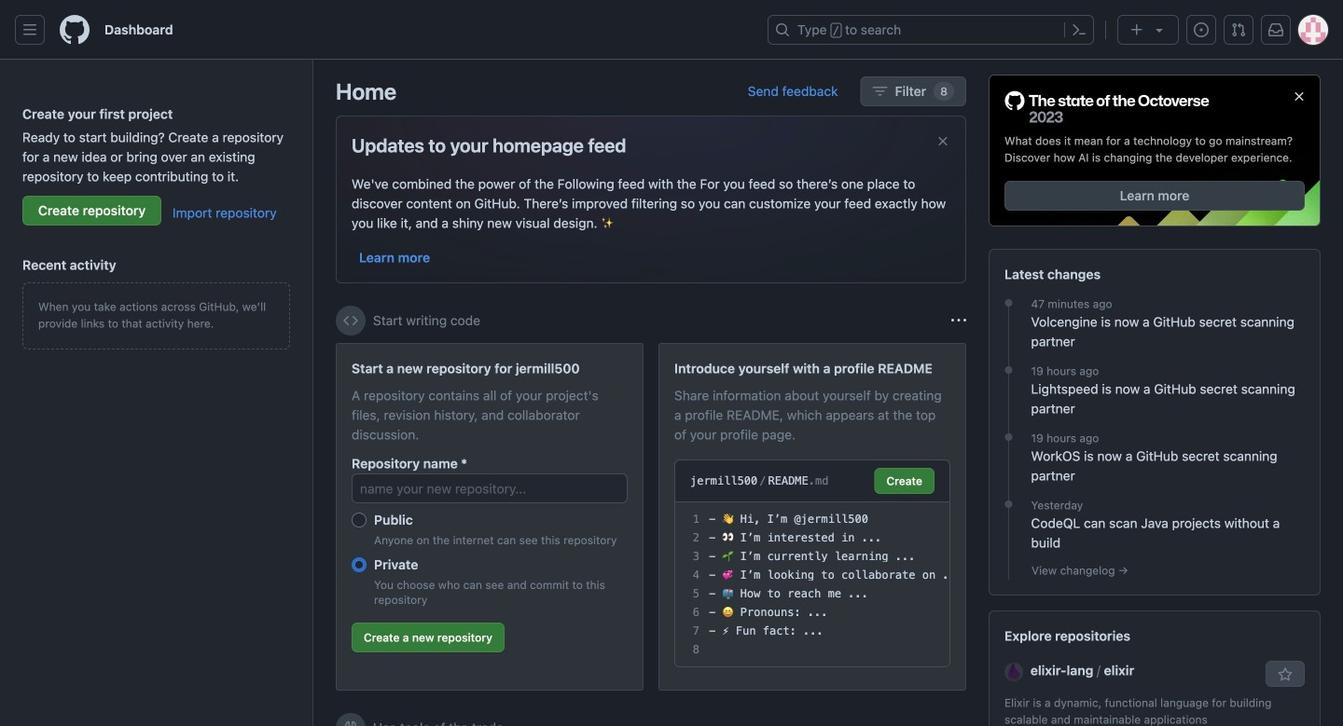 Task type: describe. For each thing, give the bounding box(es) containing it.
close image
[[1292, 89, 1307, 104]]

name your new repository... text field
[[352, 474, 628, 504]]

explore element
[[989, 75, 1321, 727]]

@elixir-lang profile image
[[1005, 663, 1024, 682]]

1 dot fill image from the top
[[1002, 430, 1017, 445]]

tools image
[[343, 721, 358, 727]]

none submit inside introduce yourself with a profile readme element
[[875, 468, 935, 495]]

triangle down image
[[1152, 22, 1167, 37]]

git pull request image
[[1232, 22, 1247, 37]]

command palette image
[[1072, 22, 1087, 37]]

introduce yourself with a profile readme element
[[659, 343, 967, 691]]

none radio inside start a new repository element
[[352, 513, 367, 528]]

homepage image
[[60, 15, 90, 45]]

explore repositories navigation
[[989, 611, 1321, 727]]



Task type: locate. For each thing, give the bounding box(es) containing it.
github logo image
[[1005, 91, 1210, 125]]

0 vertical spatial dot fill image
[[1002, 296, 1017, 311]]

None radio
[[352, 558, 367, 573]]

code image
[[343, 314, 358, 328]]

2 dot fill image from the top
[[1002, 498, 1017, 512]]

dot fill image
[[1002, 296, 1017, 311], [1002, 363, 1017, 378]]

0 vertical spatial dot fill image
[[1002, 430, 1017, 445]]

dot fill image
[[1002, 430, 1017, 445], [1002, 498, 1017, 512]]

star this repository image
[[1278, 668, 1293, 683]]

x image
[[936, 134, 951, 149]]

None radio
[[352, 513, 367, 528]]

none radio inside start a new repository element
[[352, 558, 367, 573]]

issue opened image
[[1194, 22, 1209, 37]]

start a new repository element
[[336, 343, 644, 691]]

1 vertical spatial dot fill image
[[1002, 363, 1017, 378]]

why am i seeing this? image
[[952, 314, 967, 328]]

1 dot fill image from the top
[[1002, 296, 1017, 311]]

1 vertical spatial dot fill image
[[1002, 498, 1017, 512]]

2 dot fill image from the top
[[1002, 363, 1017, 378]]

notifications image
[[1269, 22, 1284, 37]]

filter image
[[873, 84, 888, 99]]

None submit
[[875, 468, 935, 495]]

plus image
[[1130, 22, 1145, 37]]



Task type: vqa. For each thing, say whether or not it's contained in the screenshot.
second star icon from the top
no



